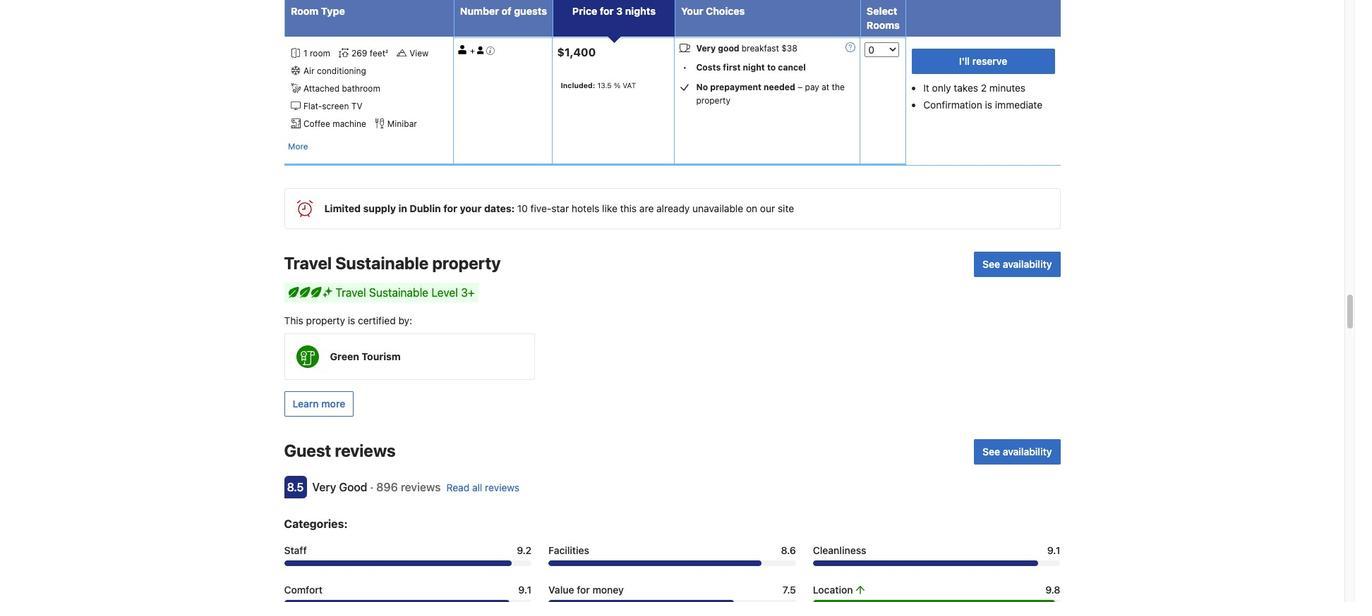 Task type: describe. For each thing, give the bounding box(es) containing it.
nights
[[625, 5, 656, 17]]

our
[[760, 202, 775, 214]]

like
[[602, 202, 617, 214]]

2
[[981, 82, 987, 94]]

location
[[813, 584, 853, 596]]

review categories element
[[284, 516, 348, 533]]

your
[[460, 202, 482, 214]]

travel sustainable level 3+
[[336, 286, 475, 299]]

1 vertical spatial property
[[432, 253, 501, 273]]

read
[[446, 482, 469, 494]]

it
[[923, 82, 929, 94]]

availability for travel sustainable property
[[1003, 258, 1052, 270]]

269 feet²
[[351, 48, 388, 58]]

availability for guest reviews
[[1003, 446, 1052, 458]]

3+
[[461, 286, 475, 299]]

see availability button for travel sustainable property
[[974, 252, 1060, 277]]

only
[[932, 82, 951, 94]]

10
[[517, 202, 528, 214]]

minibar
[[387, 118, 417, 129]]

see availability button for guest reviews
[[974, 440, 1060, 465]]

very good breakfast $38
[[696, 43, 797, 54]]

your
[[681, 5, 703, 17]]

number
[[460, 5, 499, 17]]

supply
[[363, 202, 396, 214]]

learn
[[293, 398, 319, 410]]

attached bathroom
[[303, 83, 380, 94]]

immediate
[[995, 99, 1042, 111]]

select rooms
[[867, 5, 900, 31]]

staff 9.2 meter
[[284, 561, 532, 567]]

dublin
[[410, 202, 441, 214]]

7.5
[[782, 584, 796, 596]]

unavailable
[[692, 202, 743, 214]]

$1,400
[[557, 46, 596, 59]]

categories:
[[284, 518, 348, 531]]

bathroom
[[342, 83, 380, 94]]

tourism
[[362, 351, 401, 363]]

1 room
[[303, 48, 330, 58]]

9.1 for cleanliness
[[1047, 545, 1060, 557]]

property inside – pay at the property
[[696, 95, 730, 106]]

for for price
[[600, 5, 614, 17]]

for for value
[[577, 584, 590, 596]]

+
[[470, 46, 475, 55]]

occupancychild image
[[477, 47, 484, 54]]

1 horizontal spatial reviews
[[401, 481, 441, 494]]

in
[[398, 202, 407, 214]]

room type
[[291, 5, 345, 17]]

costs
[[696, 62, 721, 73]]

8.6
[[781, 545, 796, 557]]

more
[[321, 398, 345, 410]]

see for guest reviews
[[982, 446, 1000, 458]]

13.5
[[597, 81, 612, 90]]

%
[[614, 81, 620, 90]]

air conditioning
[[303, 65, 366, 76]]

•
[[683, 62, 687, 73]]

all
[[472, 482, 482, 494]]

very good · 896 reviews
[[312, 481, 441, 494]]

learn more
[[293, 398, 345, 410]]

type
[[321, 5, 345, 17]]

cancel
[[778, 62, 806, 73]]

facilities 8.6 meter
[[548, 561, 796, 567]]

confirmation
[[923, 99, 982, 111]]

screen
[[322, 101, 349, 111]]

room
[[310, 48, 330, 58]]

scored 8.5 element
[[284, 476, 307, 499]]

269
[[351, 48, 367, 58]]

breakfast
[[742, 43, 779, 54]]

air
[[303, 65, 314, 76]]

more
[[288, 141, 308, 152]]

tv
[[351, 101, 362, 111]]

9.8
[[1045, 584, 1060, 596]]

at
[[822, 82, 829, 93]]

this
[[620, 202, 637, 214]]

guest reviews element
[[284, 440, 968, 462]]

limited
[[324, 202, 361, 214]]

needed
[[764, 82, 795, 93]]

travel for travel sustainable level 3+
[[336, 286, 366, 299]]

read all reviews
[[446, 482, 519, 494]]

sustainable for level
[[369, 286, 428, 299]]

the
[[832, 82, 845, 93]]

attached
[[303, 83, 340, 94]]

number of guests
[[460, 5, 547, 17]]

reviews inside guest reviews element
[[335, 441, 396, 461]]

more link
[[288, 140, 308, 154]]

limited supply in dublin for your dates: 10 five-star hotels like this are already unavailable on our site
[[324, 202, 794, 214]]

cleanliness
[[813, 545, 866, 557]]

1
[[303, 48, 307, 58]]

guest reviews
[[284, 441, 396, 461]]

is inside it only takes 2 minutes confirmation is immediate
[[985, 99, 992, 111]]

coffee machine
[[303, 118, 366, 129]]



Task type: locate. For each thing, give the bounding box(es) containing it.
more details on meals and payment options image
[[846, 42, 856, 52]]

certified
[[358, 315, 396, 327]]

reviews right the '896'
[[401, 481, 441, 494]]

2 see from the top
[[982, 446, 1000, 458]]

very for very good breakfast $38
[[696, 43, 716, 54]]

0 vertical spatial see availability button
[[974, 252, 1060, 277]]

travel sustainable property
[[284, 253, 501, 273]]

property right this in the bottom left of the page
[[306, 315, 345, 327]]

of
[[502, 5, 511, 17]]

included: 13.5 % vat
[[561, 81, 636, 90]]

no
[[696, 82, 708, 93]]

i'll reserve
[[959, 55, 1007, 67]]

0 horizontal spatial travel
[[284, 253, 332, 273]]

9.1 up 9.8
[[1047, 545, 1060, 557]]

1 vertical spatial availability
[[1003, 446, 1052, 458]]

1 horizontal spatial is
[[985, 99, 992, 111]]

sustainable up by:
[[369, 286, 428, 299]]

first
[[723, 62, 741, 73]]

five-
[[530, 202, 551, 214]]

conditioning
[[317, 65, 366, 76]]

1 vertical spatial very
[[312, 481, 336, 494]]

896
[[376, 481, 398, 494]]

green
[[330, 351, 359, 363]]

0 vertical spatial for
[[600, 5, 614, 17]]

see for travel sustainable property
[[982, 258, 1000, 270]]

0 horizontal spatial 9.1
[[518, 584, 532, 596]]

0 vertical spatial 9.1
[[1047, 545, 1060, 557]]

sustainable for property
[[335, 253, 429, 273]]

1 vertical spatial travel
[[336, 286, 366, 299]]

0 vertical spatial availability
[[1003, 258, 1052, 270]]

·
[[370, 481, 373, 494]]

1 vertical spatial see availability button
[[974, 440, 1060, 465]]

for
[[600, 5, 614, 17], [443, 202, 457, 214], [577, 584, 590, 596]]

star
[[551, 202, 569, 214]]

feet²
[[370, 48, 388, 58]]

0 horizontal spatial property
[[306, 315, 345, 327]]

$38
[[781, 43, 797, 54]]

property up the 3+
[[432, 253, 501, 273]]

room
[[291, 5, 318, 17]]

staff
[[284, 545, 307, 557]]

see availability for guest reviews
[[982, 446, 1052, 458]]

1 see from the top
[[982, 258, 1000, 270]]

machine
[[333, 118, 366, 129]]

included:
[[561, 81, 595, 90]]

9.2
[[517, 545, 532, 557]]

1 vertical spatial is
[[348, 315, 355, 327]]

travel for travel sustainable property
[[284, 253, 332, 273]]

travel up this property is certified by: at bottom
[[336, 286, 366, 299]]

1 vertical spatial see availability
[[982, 446, 1052, 458]]

very right the scored 8.5 element
[[312, 481, 336, 494]]

0 horizontal spatial is
[[348, 315, 355, 327]]

0 vertical spatial very
[[696, 43, 716, 54]]

costs first night to cancel
[[696, 62, 806, 73]]

1 horizontal spatial for
[[577, 584, 590, 596]]

2 vertical spatial property
[[306, 315, 345, 327]]

cleanliness 9.1 meter
[[813, 561, 1060, 567]]

1 vertical spatial 9.1
[[518, 584, 532, 596]]

this
[[284, 315, 303, 327]]

0 horizontal spatial for
[[443, 202, 457, 214]]

learn more button
[[284, 392, 354, 417]]

1 horizontal spatial property
[[432, 253, 501, 273]]

1 horizontal spatial 9.1
[[1047, 545, 1060, 557]]

2 horizontal spatial for
[[600, 5, 614, 17]]

your choices
[[681, 5, 745, 17]]

green tourism
[[330, 351, 401, 363]]

2 availability from the top
[[1003, 446, 1052, 458]]

comfort
[[284, 584, 323, 596]]

very up costs
[[696, 43, 716, 54]]

no prepayment needed
[[696, 82, 795, 93]]

are
[[639, 202, 654, 214]]

1 see availability button from the top
[[974, 252, 1060, 277]]

2 vertical spatial for
[[577, 584, 590, 596]]

–
[[798, 82, 803, 93]]

this property is certified by:
[[284, 315, 412, 327]]

9.1 for comfort
[[518, 584, 532, 596]]

select
[[867, 5, 897, 17]]

takes
[[954, 82, 978, 94]]

0 vertical spatial property
[[696, 95, 730, 106]]

reviews up ·
[[335, 441, 396, 461]]

sustainable
[[335, 253, 429, 273], [369, 286, 428, 299]]

1 horizontal spatial very
[[696, 43, 716, 54]]

8.5
[[287, 481, 304, 494]]

1 vertical spatial see
[[982, 446, 1000, 458]]

1 availability from the top
[[1003, 258, 1052, 270]]

0 horizontal spatial very
[[312, 481, 336, 494]]

is
[[985, 99, 992, 111], [348, 315, 355, 327]]

by:
[[398, 315, 412, 327]]

to
[[767, 62, 776, 73]]

site
[[778, 202, 794, 214]]

value for money
[[548, 584, 624, 596]]

already
[[656, 202, 690, 214]]

pay
[[805, 82, 819, 93]]

1 vertical spatial sustainable
[[369, 286, 428, 299]]

0 vertical spatial see
[[982, 258, 1000, 270]]

travel
[[284, 253, 332, 273], [336, 286, 366, 299]]

night
[[743, 62, 765, 73]]

view
[[409, 48, 429, 58]]

very for very good · 896 reviews
[[312, 481, 336, 494]]

1 horizontal spatial travel
[[336, 286, 366, 299]]

travel up this in the bottom left of the page
[[284, 253, 332, 273]]

level
[[431, 286, 458, 299]]

flat-
[[303, 101, 322, 111]]

2 see availability button from the top
[[974, 440, 1060, 465]]

reviews right the all
[[485, 482, 519, 494]]

1 see availability from the top
[[982, 258, 1052, 270]]

rated very good element
[[312, 481, 367, 494]]

coffee
[[303, 118, 330, 129]]

is down 2
[[985, 99, 992, 111]]

guests
[[514, 5, 547, 17]]

i'll reserve button
[[911, 49, 1055, 74]]

for right value
[[577, 584, 590, 596]]

for left 'your'
[[443, 202, 457, 214]]

flat-screen tv
[[303, 101, 362, 111]]

see availability for travel sustainable property
[[982, 258, 1052, 270]]

facilities
[[548, 545, 589, 557]]

choices
[[706, 5, 745, 17]]

on
[[746, 202, 757, 214]]

availability
[[1003, 258, 1052, 270], [1003, 446, 1052, 458]]

3
[[616, 5, 623, 17]]

see
[[982, 258, 1000, 270], [982, 446, 1000, 458]]

for left 3
[[600, 5, 614, 17]]

occupancy image
[[458, 45, 467, 54]]

0 vertical spatial sustainable
[[335, 253, 429, 273]]

0 horizontal spatial reviews
[[335, 441, 396, 461]]

very
[[696, 43, 716, 54], [312, 481, 336, 494]]

property
[[696, 95, 730, 106], [432, 253, 501, 273], [306, 315, 345, 327]]

is left certified
[[348, 315, 355, 327]]

0 vertical spatial travel
[[284, 253, 332, 273]]

price
[[572, 5, 597, 17]]

2 horizontal spatial property
[[696, 95, 730, 106]]

property down no on the top right
[[696, 95, 730, 106]]

1 vertical spatial for
[[443, 202, 457, 214]]

0 vertical spatial is
[[985, 99, 992, 111]]

sustainable up travel sustainable level 3+
[[335, 253, 429, 273]]

– pay at the property
[[696, 82, 845, 106]]

2 horizontal spatial reviews
[[485, 482, 519, 494]]

9.1
[[1047, 545, 1060, 557], [518, 584, 532, 596]]

9.1 left value
[[518, 584, 532, 596]]

hotels
[[572, 202, 599, 214]]

dates:
[[484, 202, 515, 214]]

0 vertical spatial see availability
[[982, 258, 1052, 270]]

2 see availability from the top
[[982, 446, 1052, 458]]



Task type: vqa. For each thing, say whether or not it's contained in the screenshot.
elegant
no



